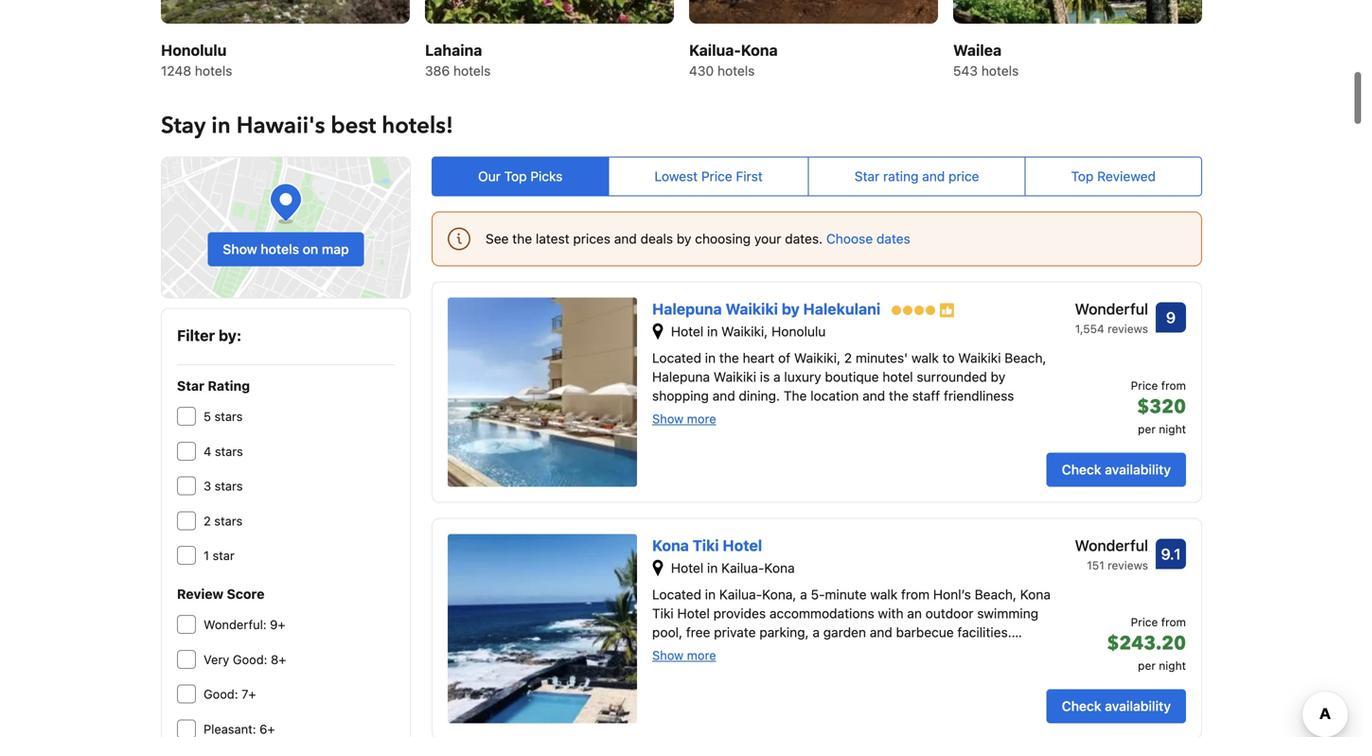 Task type: locate. For each thing, give the bounding box(es) containing it.
night for $243.20
[[1160, 660, 1187, 673]]

2 wonderful from the top
[[1076, 537, 1149, 555]]

3 stars from the top
[[215, 479, 243, 494]]

per inside price from $320 per night
[[1139, 423, 1156, 436]]

night inside the 'price from $243.20 per night'
[[1160, 660, 1187, 673]]

kona
[[741, 41, 778, 59], [653, 537, 689, 555], [765, 561, 795, 576], [1021, 587, 1051, 603]]

night down the $243.20
[[1160, 660, 1187, 673]]

1 check availability link from the top
[[1047, 453, 1187, 487]]

1 vertical spatial a
[[800, 587, 808, 603]]

filter
[[177, 327, 215, 345]]

1 vertical spatial night
[[1160, 660, 1187, 673]]

reviews inside wonderful 1,554 reviews
[[1108, 322, 1149, 336]]

top left reviewed
[[1072, 168, 1094, 184]]

tiki
[[693, 537, 719, 555], [653, 606, 674, 622]]

walk inside located in the heart of waikiki, 2 minutes' walk to waikiki beach, halepuna waikiki is a luxury boutique hotel surrounded by shopping and dining.
[[912, 351, 939, 366]]

waikiki, up heart on the right of page
[[722, 324, 768, 339]]

prices
[[573, 231, 611, 247]]

0 horizontal spatial tiki
[[653, 606, 674, 622]]

wailea
[[954, 41, 1002, 59]]

check availability link down price from $320 per night
[[1047, 453, 1187, 487]]

by up friendliness
[[991, 370, 1006, 385]]

minute
[[825, 587, 867, 603]]

1 horizontal spatial the
[[720, 351, 739, 366]]

group containing wonderful: 9+
[[177, 616, 395, 738]]

1 horizontal spatial top
[[1072, 168, 1094, 184]]

1 vertical spatial show
[[653, 412, 684, 426]]

0 vertical spatial show more button
[[653, 411, 717, 427]]

2 halepuna from the top
[[653, 370, 710, 385]]

hotels inside kailua-kona 430 hotels
[[718, 63, 755, 79]]

2 horizontal spatial a
[[813, 625, 820, 641]]

0 vertical spatial price
[[702, 168, 733, 184]]

the
[[784, 388, 807, 404]]

reviews right 1,554 on the right
[[1108, 322, 1149, 336]]

lahaina
[[425, 41, 482, 59]]

kailua- up 430
[[690, 41, 741, 59]]

1 vertical spatial star
[[177, 378, 205, 394]]

1 check availability from the top
[[1062, 462, 1172, 478]]

2 reviews from the top
[[1108, 559, 1149, 572]]

0 vertical spatial night
[[1160, 423, 1187, 436]]

show inside the located in kailua-kona, a 5-minute walk from honl's beach, kona tiki hotel provides accommodations with an outdoor swimming pool, free private parking, a garden and barbecue facilities. show more
[[653, 649, 684, 663]]

from inside price from $320 per night
[[1162, 379, 1187, 392]]

2 check from the top
[[1062, 699, 1102, 714]]

0 horizontal spatial 2
[[204, 514, 211, 528]]

in down halepuna waikiki by halekulani
[[708, 324, 718, 339]]

pool,
[[653, 625, 683, 641]]

check availability down price from $320 per night
[[1062, 462, 1172, 478]]

from up $320
[[1162, 379, 1187, 392]]

2 vertical spatial by
[[991, 370, 1006, 385]]

show more button down "free"
[[653, 648, 717, 664]]

hotels inside wailea 543 hotels
[[982, 63, 1019, 79]]

from inside the located in kailua-kona, a 5-minute walk from honl's beach, kona tiki hotel provides accommodations with an outdoor swimming pool, free private parking, a garden and barbecue facilities. show more
[[902, 587, 930, 603]]

staff
[[913, 388, 941, 404]]

show for show more
[[653, 412, 684, 426]]

2 more from the top
[[687, 649, 717, 663]]

1 vertical spatial check availability
[[1062, 699, 1172, 714]]

the inside located in the heart of waikiki, 2 minutes' walk to waikiki beach, halepuna waikiki is a luxury boutique hotel surrounded by shopping and dining.
[[720, 351, 739, 366]]

0 vertical spatial 2
[[845, 351, 853, 366]]

0 vertical spatial reviews
[[1108, 322, 1149, 336]]

1 vertical spatial reviews
[[1108, 559, 1149, 572]]

group containing 5 stars
[[177, 407, 395, 566]]

stay in hawaii's best hotels!
[[161, 111, 454, 142]]

good:
[[233, 653, 268, 667], [204, 688, 238, 702]]

0 vertical spatial honolulu
[[161, 41, 227, 59]]

reviews right 151
[[1108, 559, 1149, 572]]

provides
[[714, 606, 766, 622]]

show more button for $320
[[653, 411, 717, 427]]

show down pool,
[[653, 649, 684, 663]]

night inside price from $320 per night
[[1160, 423, 1187, 436]]

1 availability from the top
[[1106, 462, 1172, 478]]

star left the rating on the top right of page
[[855, 168, 880, 184]]

price for $320
[[1131, 379, 1159, 392]]

a right is
[[774, 370, 781, 385]]

hotels inside button
[[261, 241, 299, 257]]

rating
[[884, 168, 919, 184]]

located inside the located in kailua-kona, a 5-minute walk from honl's beach, kona tiki hotel provides accommodations with an outdoor swimming pool, free private parking, a garden and barbecue facilities. show more
[[653, 587, 702, 603]]

2 vertical spatial show
[[653, 649, 684, 663]]

1 vertical spatial tiki
[[653, 606, 674, 622]]

check availability link down the 'price from $243.20 per night'
[[1047, 690, 1187, 724]]

by right deals
[[677, 231, 692, 247]]

1 halepuna from the top
[[653, 300, 722, 318]]

kailua- inside the located in kailua-kona, a 5-minute walk from honl's beach, kona tiki hotel provides accommodations with an outdoor swimming pool, free private parking, a garden and barbecue facilities. show more
[[720, 587, 763, 603]]

2 up boutique
[[845, 351, 853, 366]]

2 horizontal spatial by
[[991, 370, 1006, 385]]

2 availability from the top
[[1106, 699, 1172, 714]]

waikiki up hotel in waikiki, honolulu
[[726, 300, 778, 318]]

0 vertical spatial the
[[513, 231, 532, 247]]

1 wonderful from the top
[[1076, 300, 1149, 318]]

0 vertical spatial a
[[774, 370, 781, 385]]

waikiki left is
[[714, 370, 757, 385]]

honolulu up 1248
[[161, 41, 227, 59]]

a
[[774, 370, 781, 385], [800, 587, 808, 603], [813, 625, 820, 641]]

top reviewed
[[1072, 168, 1156, 184]]

2 down 3
[[204, 514, 211, 528]]

from inside the 'price from $243.20 per night'
[[1162, 616, 1187, 629]]

1 vertical spatial waikiki,
[[795, 351, 841, 366]]

walk
[[912, 351, 939, 366], [871, 587, 898, 603]]

show left the on on the top of page
[[223, 241, 257, 257]]

check availability down the 'price from $243.20 per night'
[[1062, 699, 1172, 714]]

and
[[923, 168, 945, 184], [614, 231, 637, 247], [713, 388, 736, 404], [863, 388, 886, 404], [870, 625, 893, 641]]

kailua-
[[690, 41, 741, 59], [722, 561, 765, 576], [720, 587, 763, 603]]

1 horizontal spatial walk
[[912, 351, 939, 366]]

facilities.
[[958, 625, 1012, 641]]

rating
[[208, 378, 250, 394]]

a inside located in the heart of waikiki, 2 minutes' walk to waikiki beach, halepuna waikiki is a luxury boutique hotel surrounded by shopping and dining.
[[774, 370, 781, 385]]

1 horizontal spatial 2
[[845, 351, 853, 366]]

1 horizontal spatial waikiki,
[[795, 351, 841, 366]]

stars for 5 stars
[[215, 410, 243, 424]]

in up provides
[[705, 587, 716, 603]]

from up an
[[902, 587, 930, 603]]

1 vertical spatial check availability link
[[1047, 690, 1187, 724]]

in inside the located in kailua-kona, a 5-minute walk from honl's beach, kona tiki hotel provides accommodations with an outdoor swimming pool, free private parking, a garden and barbecue facilities. show more
[[705, 587, 716, 603]]

1 vertical spatial kailua-
[[722, 561, 765, 576]]

walk up with at the bottom of the page
[[871, 587, 898, 603]]

top right our
[[505, 168, 527, 184]]

1 horizontal spatial tiki
[[693, 537, 719, 555]]

more
[[687, 412, 717, 426], [687, 649, 717, 663]]

halepuna up hotel in waikiki, honolulu
[[653, 300, 722, 318]]

located up shopping
[[653, 351, 702, 366]]

on
[[303, 241, 318, 257]]

1 vertical spatial 2
[[204, 514, 211, 528]]

price up $320
[[1131, 379, 1159, 392]]

0 vertical spatial beach,
[[1005, 351, 1047, 366]]

the inside "status"
[[513, 231, 532, 247]]

hotel up shopping
[[671, 324, 704, 339]]

0 vertical spatial check availability link
[[1047, 453, 1187, 487]]

1 more from the top
[[687, 412, 717, 426]]

the right see
[[513, 231, 532, 247]]

pleasant:
[[204, 723, 256, 737]]

in inside located in the heart of waikiki, 2 minutes' walk to waikiki beach, halepuna waikiki is a luxury boutique hotel surrounded by shopping and dining.
[[705, 351, 716, 366]]

in right stay
[[211, 111, 231, 142]]

star up 5 at the left of the page
[[177, 378, 205, 394]]

waikiki, up luxury
[[795, 351, 841, 366]]

1 vertical spatial per
[[1139, 660, 1156, 673]]

in for hotel in waikiki, honolulu
[[708, 324, 718, 339]]

good: left 8+
[[233, 653, 268, 667]]

2 located from the top
[[653, 587, 702, 603]]

night down $320
[[1160, 423, 1187, 436]]

0 vertical spatial star
[[855, 168, 880, 184]]

price for $243.20
[[1131, 616, 1159, 629]]

1 stars from the top
[[215, 410, 243, 424]]

0 vertical spatial by
[[677, 231, 692, 247]]

hotel in kailua-kona
[[671, 561, 795, 576]]

0 vertical spatial per
[[1139, 423, 1156, 436]]

kailua- down kona tiki hotel
[[722, 561, 765, 576]]

in
[[211, 111, 231, 142], [708, 324, 718, 339], [705, 351, 716, 366], [708, 561, 718, 576], [705, 587, 716, 603]]

honolulu 1248 hotels
[[161, 41, 232, 79]]

hotel inside the located in kailua-kona, a 5-minute walk from honl's beach, kona tiki hotel provides accommodations with an outdoor swimming pool, free private parking, a garden and barbecue facilities. show more
[[678, 606, 710, 622]]

1 horizontal spatial a
[[800, 587, 808, 603]]

honl's
[[934, 587, 972, 603]]

stars right 5 at the left of the page
[[215, 410, 243, 424]]

2 horizontal spatial the
[[889, 388, 909, 404]]

to
[[943, 351, 955, 366]]

latest
[[536, 231, 570, 247]]

map
[[322, 241, 349, 257]]

8+
[[271, 653, 286, 667]]

2 inside located in the heart of waikiki, 2 minutes' walk to waikiki beach, halepuna waikiki is a luxury boutique hotel surrounded by shopping and dining.
[[845, 351, 853, 366]]

the left heart on the right of page
[[720, 351, 739, 366]]

and left the dining.
[[713, 388, 736, 404]]

1 show more button from the top
[[653, 411, 717, 427]]

per down the $243.20
[[1139, 660, 1156, 673]]

stars up star
[[214, 514, 243, 528]]

0 vertical spatial halepuna
[[653, 300, 722, 318]]

price inside price from $320 per night
[[1131, 379, 1159, 392]]

first
[[736, 168, 763, 184]]

1 vertical spatial wonderful
[[1076, 537, 1149, 555]]

wonderful up 1,554 on the right
[[1076, 300, 1149, 318]]

show down shopping
[[653, 412, 684, 426]]

0 vertical spatial tiki
[[693, 537, 719, 555]]

check for $243.20
[[1062, 699, 1102, 714]]

halepuna up shopping
[[653, 370, 710, 385]]

0 horizontal spatial honolulu
[[161, 41, 227, 59]]

hotels left the on on the top of page
[[261, 241, 299, 257]]

0 vertical spatial wonderful
[[1076, 300, 1149, 318]]

hotels inside honolulu 1248 hotels
[[195, 63, 232, 79]]

4 stars
[[204, 445, 243, 459]]

the
[[513, 231, 532, 247], [720, 351, 739, 366], [889, 388, 909, 404]]

1 vertical spatial walk
[[871, 587, 898, 603]]

availability down the 'price from $243.20 per night'
[[1106, 699, 1172, 714]]

0 vertical spatial availability
[[1106, 462, 1172, 478]]

hotels down 'lahaina'
[[454, 63, 491, 79]]

show inside show hotels on map button
[[223, 241, 257, 257]]

from
[[1162, 379, 1187, 392], [902, 587, 930, 603], [1162, 616, 1187, 629]]

kona tiki hotel, hotel in kailua-kona image
[[448, 534, 637, 724]]

hotels right 430
[[718, 63, 755, 79]]

walk inside the located in kailua-kona, a 5-minute walk from honl's beach, kona tiki hotel provides accommodations with an outdoor swimming pool, free private parking, a garden and barbecue facilities. show more
[[871, 587, 898, 603]]

beach, up friendliness
[[1005, 351, 1047, 366]]

wonderful for $320
[[1076, 300, 1149, 318]]

1 vertical spatial availability
[[1106, 699, 1172, 714]]

hotels inside lahaina 386 hotels
[[454, 63, 491, 79]]

garden
[[824, 625, 867, 641]]

0 horizontal spatial the
[[513, 231, 532, 247]]

2 show more button from the top
[[653, 648, 717, 664]]

wonderful
[[1076, 300, 1149, 318], [1076, 537, 1149, 555]]

price up the $243.20
[[1131, 616, 1159, 629]]

1 per from the top
[[1139, 423, 1156, 436]]

kona inside the located in kailua-kona, a 5-minute walk from honl's beach, kona tiki hotel provides accommodations with an outdoor swimming pool, free private parking, a garden and barbecue facilities. show more
[[1021, 587, 1051, 603]]

2 check availability from the top
[[1062, 699, 1172, 714]]

stars right 3
[[215, 479, 243, 494]]

0 vertical spatial check availability
[[1062, 462, 1172, 478]]

beach, up swimming
[[975, 587, 1017, 603]]

1 vertical spatial beach,
[[975, 587, 1017, 603]]

scored 9 element
[[1156, 302, 1187, 333]]

0 horizontal spatial waikiki,
[[722, 324, 768, 339]]

waikiki, inside located in the heart of waikiki, 2 minutes' walk to waikiki beach, halepuna waikiki is a luxury boutique hotel surrounded by shopping and dining.
[[795, 351, 841, 366]]

per inside the 'price from $243.20 per night'
[[1139, 660, 1156, 673]]

1 horizontal spatial star
[[855, 168, 880, 184]]

and left deals
[[614, 231, 637, 247]]

0 vertical spatial located
[[653, 351, 702, 366]]

1 vertical spatial halepuna
[[653, 370, 710, 385]]

in down kona tiki hotel
[[708, 561, 718, 576]]

reviews for $320
[[1108, 322, 1149, 336]]

hotels
[[195, 63, 232, 79], [454, 63, 491, 79], [718, 63, 755, 79], [982, 63, 1019, 79], [261, 241, 299, 257]]

1 vertical spatial by
[[782, 300, 800, 318]]

the down "hotel"
[[889, 388, 909, 404]]

430
[[690, 63, 714, 79]]

2 night from the top
[[1160, 660, 1187, 673]]

1 reviews from the top
[[1108, 322, 1149, 336]]

2 vertical spatial from
[[1162, 616, 1187, 629]]

2 stars from the top
[[215, 445, 243, 459]]

honolulu
[[161, 41, 227, 59], [772, 324, 826, 339]]

2 group from the top
[[177, 616, 395, 738]]

waikiki right to
[[959, 351, 1002, 366]]

in down hotel in waikiki, honolulu
[[705, 351, 716, 366]]

check availability for $320
[[1062, 462, 1172, 478]]

per
[[1139, 423, 1156, 436], [1139, 660, 1156, 673]]

1 vertical spatial from
[[902, 587, 930, 603]]

friendliness
[[944, 388, 1015, 404]]

located
[[653, 351, 702, 366], [653, 587, 702, 603]]

0 vertical spatial waikiki,
[[722, 324, 768, 339]]

a left "5-"
[[800, 587, 808, 603]]

2 check availability link from the top
[[1047, 690, 1187, 724]]

show more button down shopping
[[653, 411, 717, 427]]

waikiki,
[[722, 324, 768, 339], [795, 351, 841, 366]]

availability for $243.20
[[1106, 699, 1172, 714]]

1 top from the left
[[505, 168, 527, 184]]

kailua- up provides
[[720, 587, 763, 603]]

availability down price from $320 per night
[[1106, 462, 1172, 478]]

0 vertical spatial more
[[687, 412, 717, 426]]

0 vertical spatial walk
[[912, 351, 939, 366]]

waikiki
[[726, 300, 778, 318], [959, 351, 1002, 366], [714, 370, 757, 385]]

0 horizontal spatial by
[[677, 231, 692, 247]]

5-
[[811, 587, 825, 603]]

2 vertical spatial kailua-
[[720, 587, 763, 603]]

show for show hotels on map
[[223, 241, 257, 257]]

star rating and price
[[855, 168, 980, 184]]

6+
[[260, 723, 275, 737]]

1 vertical spatial price
[[1131, 379, 1159, 392]]

check availability link for $320
[[1047, 453, 1187, 487]]

1 vertical spatial waikiki
[[959, 351, 1002, 366]]

0 vertical spatial show
[[223, 241, 257, 257]]

1 vertical spatial check
[[1062, 699, 1102, 714]]

per down $320
[[1139, 423, 1156, 436]]

1 vertical spatial more
[[687, 649, 717, 663]]

check
[[1062, 462, 1102, 478], [1062, 699, 1102, 714]]

wonderful up 151
[[1076, 537, 1149, 555]]

1 group from the top
[[177, 407, 395, 566]]

reviews inside wonderful 151 reviews
[[1108, 559, 1149, 572]]

tiki up pool,
[[653, 606, 674, 622]]

0 vertical spatial kailua-
[[690, 41, 741, 59]]

4 stars from the top
[[214, 514, 243, 528]]

hotels down wailea
[[982, 63, 1019, 79]]

stars right the 4
[[215, 445, 243, 459]]

the location and the staff friendliness
[[784, 388, 1015, 404]]

1 night from the top
[[1160, 423, 1187, 436]]

good: left 7+
[[204, 688, 238, 702]]

1 horizontal spatial honolulu
[[772, 324, 826, 339]]

and down with at the bottom of the page
[[870, 625, 893, 641]]

1 vertical spatial show more button
[[653, 648, 717, 664]]

9
[[1167, 309, 1176, 327]]

2 per from the top
[[1139, 660, 1156, 673]]

price left first
[[702, 168, 733, 184]]

star
[[855, 168, 880, 184], [177, 378, 205, 394]]

1 vertical spatial the
[[720, 351, 739, 366]]

star for star rating
[[177, 378, 205, 394]]

0 horizontal spatial top
[[505, 168, 527, 184]]

very good: 8+
[[204, 653, 286, 667]]

picks
[[531, 168, 563, 184]]

more down "free"
[[687, 649, 717, 663]]

1,554
[[1076, 322, 1105, 336]]

star rating
[[177, 378, 250, 394]]

in for located in kailua-kona, a 5-minute walk from honl's beach, kona tiki hotel provides accommodations with an outdoor swimming pool, free private parking, a garden and barbecue facilities. show more
[[705, 587, 716, 603]]

wailea 543 hotels
[[954, 41, 1019, 79]]

0 horizontal spatial star
[[177, 378, 205, 394]]

1 vertical spatial located
[[653, 587, 702, 603]]

status
[[432, 212, 1203, 266]]

0 horizontal spatial a
[[774, 370, 781, 385]]

stars for 4 stars
[[215, 445, 243, 459]]

wonderful:
[[204, 618, 267, 632]]

1 located from the top
[[653, 351, 702, 366]]

0 horizontal spatial walk
[[871, 587, 898, 603]]

group for star rating
[[177, 407, 395, 566]]

hotels right 1248
[[195, 63, 232, 79]]

show more button
[[653, 411, 717, 427], [653, 648, 717, 664]]

located up pool,
[[653, 587, 702, 603]]

honolulu up of
[[772, 324, 826, 339]]

1 vertical spatial group
[[177, 616, 395, 738]]

show inside show more button
[[653, 412, 684, 426]]

in for stay in hawaii's best hotels!
[[211, 111, 231, 142]]

0 vertical spatial check
[[1062, 462, 1102, 478]]

2 vertical spatial price
[[1131, 616, 1159, 629]]

price inside the 'price from $243.20 per night'
[[1131, 616, 1159, 629]]

luxury
[[785, 370, 822, 385]]

hawaii's
[[237, 111, 325, 142]]

1 check from the top
[[1062, 462, 1102, 478]]

more down shopping
[[687, 412, 717, 426]]

located inside located in the heart of waikiki, 2 minutes' walk to waikiki beach, halepuna waikiki is a luxury boutique hotel surrounded by shopping and dining.
[[653, 351, 702, 366]]

hotel up "free"
[[678, 606, 710, 622]]

and left 'price'
[[923, 168, 945, 184]]

boutique
[[825, 370, 880, 385]]

a down accommodations at the right bottom
[[813, 625, 820, 641]]

by up hotel in waikiki, honolulu
[[782, 300, 800, 318]]

group
[[177, 407, 395, 566], [177, 616, 395, 738]]

0 vertical spatial group
[[177, 407, 395, 566]]

0 vertical spatial from
[[1162, 379, 1187, 392]]

tiki up 'hotel in kailua-kona'
[[693, 537, 719, 555]]

check availability link
[[1047, 453, 1187, 487], [1047, 690, 1187, 724]]

from up the $243.20
[[1162, 616, 1187, 629]]

walk left to
[[912, 351, 939, 366]]



Task type: vqa. For each thing, say whether or not it's contained in the screenshot.
How close to the beach is Ocean Reef Resort? dropdown button
no



Task type: describe. For each thing, give the bounding box(es) containing it.
$320
[[1138, 394, 1187, 420]]

our
[[478, 168, 501, 184]]

and inside located in the heart of waikiki, 2 minutes' walk to waikiki beach, halepuna waikiki is a luxury boutique hotel surrounded by shopping and dining.
[[713, 388, 736, 404]]

choose dates button
[[827, 230, 911, 248]]

543
[[954, 63, 978, 79]]

151
[[1088, 559, 1105, 572]]

2 stars
[[204, 514, 243, 528]]

price
[[949, 168, 980, 184]]

dates
[[877, 231, 911, 247]]

good: 7+
[[204, 688, 256, 702]]

very
[[204, 653, 230, 667]]

kailua- inside kailua-kona 430 hotels
[[690, 41, 741, 59]]

location
[[811, 388, 859, 404]]

heart
[[743, 351, 775, 366]]

hotels for honolulu
[[195, 63, 232, 79]]

star
[[213, 549, 235, 563]]

and down boutique
[[863, 388, 886, 404]]

filter by:
[[177, 327, 242, 345]]

hotel in waikiki, honolulu
[[671, 324, 826, 339]]

hotel up 'hotel in kailua-kona'
[[723, 537, 763, 555]]

kailua-kona 430 hotels
[[690, 41, 778, 79]]

kona inside kailua-kona 430 hotels
[[741, 41, 778, 59]]

more inside button
[[687, 412, 717, 426]]

from for $243.20
[[1162, 616, 1187, 629]]

9.1
[[1162, 545, 1182, 563]]

stars for 2 stars
[[214, 514, 243, 528]]

beach, inside located in the heart of waikiki, 2 minutes' walk to waikiki beach, halepuna waikiki is a luxury boutique hotel surrounded by shopping and dining.
[[1005, 351, 1047, 366]]

lowest price first
[[655, 168, 763, 184]]

check for $320
[[1062, 462, 1102, 478]]

of
[[779, 351, 791, 366]]

hotels!
[[382, 111, 454, 142]]

located for halepuna
[[653, 351, 702, 366]]

our top picks
[[478, 168, 563, 184]]

4
[[204, 445, 211, 459]]

reviews for $243.20
[[1108, 559, 1149, 572]]

9+
[[270, 618, 286, 632]]

hotels for lahaina
[[454, 63, 491, 79]]

halepuna inside located in the heart of waikiki, 2 minutes' walk to waikiki beach, halepuna waikiki is a luxury boutique hotel surrounded by shopping and dining.
[[653, 370, 710, 385]]

7+
[[242, 688, 256, 702]]

reviewed
[[1098, 168, 1156, 184]]

1
[[204, 549, 209, 563]]

show hotels on map button
[[208, 232, 364, 266]]

in for hotel in kailua-kona
[[708, 561, 718, 576]]

from for $320
[[1162, 379, 1187, 392]]

barbecue
[[897, 625, 954, 641]]

price from $320 per night
[[1131, 379, 1187, 436]]

located in kailua-kona, a 5-minute walk from honl's beach, kona tiki hotel provides accommodations with an outdoor swimming pool, free private parking, a garden and barbecue facilities. show more
[[653, 587, 1051, 663]]

386
[[425, 63, 450, 79]]

swimming
[[978, 606, 1039, 622]]

show more
[[653, 412, 717, 426]]

choosing
[[695, 231, 751, 247]]

2 top from the left
[[1072, 168, 1094, 184]]

1 horizontal spatial by
[[782, 300, 800, 318]]

0 vertical spatial waikiki
[[726, 300, 778, 318]]

check availability for $243.20
[[1062, 699, 1172, 714]]

hotel down kona tiki hotel
[[671, 561, 704, 576]]

dining.
[[739, 388, 780, 404]]

show hotels on map
[[223, 241, 349, 257]]

accommodations
[[770, 606, 875, 622]]

located in the heart of waikiki, 2 minutes' walk to waikiki beach, halepuna waikiki is a luxury boutique hotel surrounded by shopping and dining.
[[653, 351, 1047, 404]]

is
[[760, 370, 770, 385]]

dates.
[[785, 231, 823, 247]]

see the latest prices and deals by choosing your dates. choose dates
[[486, 231, 911, 247]]

wonderful: 9+
[[204, 618, 286, 632]]

an
[[908, 606, 922, 622]]

honolulu inside honolulu 1248 hotels
[[161, 41, 227, 59]]

1 star
[[204, 549, 235, 563]]

shopping
[[653, 388, 709, 404]]

hotel
[[883, 370, 914, 385]]

night for $320
[[1160, 423, 1187, 436]]

halekulani
[[804, 300, 881, 318]]

kona tiki hotel
[[653, 537, 763, 555]]

1248
[[161, 63, 191, 79]]

stars for 3 stars
[[215, 479, 243, 494]]

1 vertical spatial honolulu
[[772, 324, 826, 339]]

in for located in the heart of waikiki, 2 minutes' walk to waikiki beach, halepuna waikiki is a luxury boutique hotel surrounded by shopping and dining.
[[705, 351, 716, 366]]

show hotels on map link
[[161, 157, 411, 299]]

per for $320
[[1139, 423, 1156, 436]]

best
[[331, 111, 376, 142]]

3 stars
[[204, 479, 243, 494]]

free
[[687, 625, 711, 641]]

status containing see the latest prices and deals by choosing your dates.
[[432, 212, 1203, 266]]

2 vertical spatial waikiki
[[714, 370, 757, 385]]

hotels for wailea
[[982, 63, 1019, 79]]

review score
[[177, 587, 265, 602]]

your
[[755, 231, 782, 247]]

availability for $320
[[1106, 462, 1172, 478]]

5 stars
[[204, 410, 243, 424]]

choose
[[827, 231, 873, 247]]

show more button for $243.20
[[653, 648, 717, 664]]

minutes'
[[856, 351, 908, 366]]

2 vertical spatial the
[[889, 388, 909, 404]]

group for review score
[[177, 616, 395, 738]]

check availability link for $243.20
[[1047, 690, 1187, 724]]

and inside the located in kailua-kona, a 5-minute walk from honl's beach, kona tiki hotel provides accommodations with an outdoor swimming pool, free private parking, a garden and barbecue facilities. show more
[[870, 625, 893, 641]]

deals
[[641, 231, 673, 247]]

3
[[204, 479, 211, 494]]

by inside located in the heart of waikiki, 2 minutes' walk to waikiki beach, halepuna waikiki is a luxury boutique hotel surrounded by shopping and dining.
[[991, 370, 1006, 385]]

review
[[177, 587, 224, 602]]

tiki inside the located in kailua-kona, a 5-minute walk from honl's beach, kona tiki hotel provides accommodations with an outdoor swimming pool, free private parking, a garden and barbecue facilities. show more
[[653, 606, 674, 622]]

price from $243.20 per night
[[1108, 616, 1187, 673]]

wonderful 151 reviews
[[1076, 537, 1149, 572]]

$243.20
[[1108, 631, 1187, 657]]

more inside the located in kailua-kona, a 5-minute walk from honl's beach, kona tiki hotel provides accommodations with an outdoor swimming pool, free private parking, a garden and barbecue facilities. show more
[[687, 649, 717, 663]]

1 vertical spatial good:
[[204, 688, 238, 702]]

by:
[[219, 327, 242, 345]]

beach, inside the located in kailua-kona, a 5-minute walk from honl's beach, kona tiki hotel provides accommodations with an outdoor swimming pool, free private parking, a garden and barbecue facilities. show more
[[975, 587, 1017, 603]]

located for tiki
[[653, 587, 702, 603]]

wonderful 1,554 reviews
[[1076, 300, 1149, 336]]

per for $243.20
[[1139, 660, 1156, 673]]

0 vertical spatial good:
[[233, 653, 268, 667]]

kona,
[[763, 587, 797, 603]]

wonderful for $243.20
[[1076, 537, 1149, 555]]

private
[[714, 625, 756, 641]]

5
[[204, 410, 211, 424]]

star for star rating and price
[[855, 168, 880, 184]]

lahaina 386 hotels
[[425, 41, 491, 79]]

pleasant: 6+
[[204, 723, 275, 737]]

outdoor
[[926, 606, 974, 622]]

halepuna waikiki by halekulani, hotel in honolulu image
[[448, 298, 637, 487]]

scored 9.1 element
[[1156, 539, 1187, 570]]

with
[[878, 606, 904, 622]]

kailua- for located
[[720, 587, 763, 603]]

kailua- for hotel
[[722, 561, 765, 576]]

2 vertical spatial a
[[813, 625, 820, 641]]



